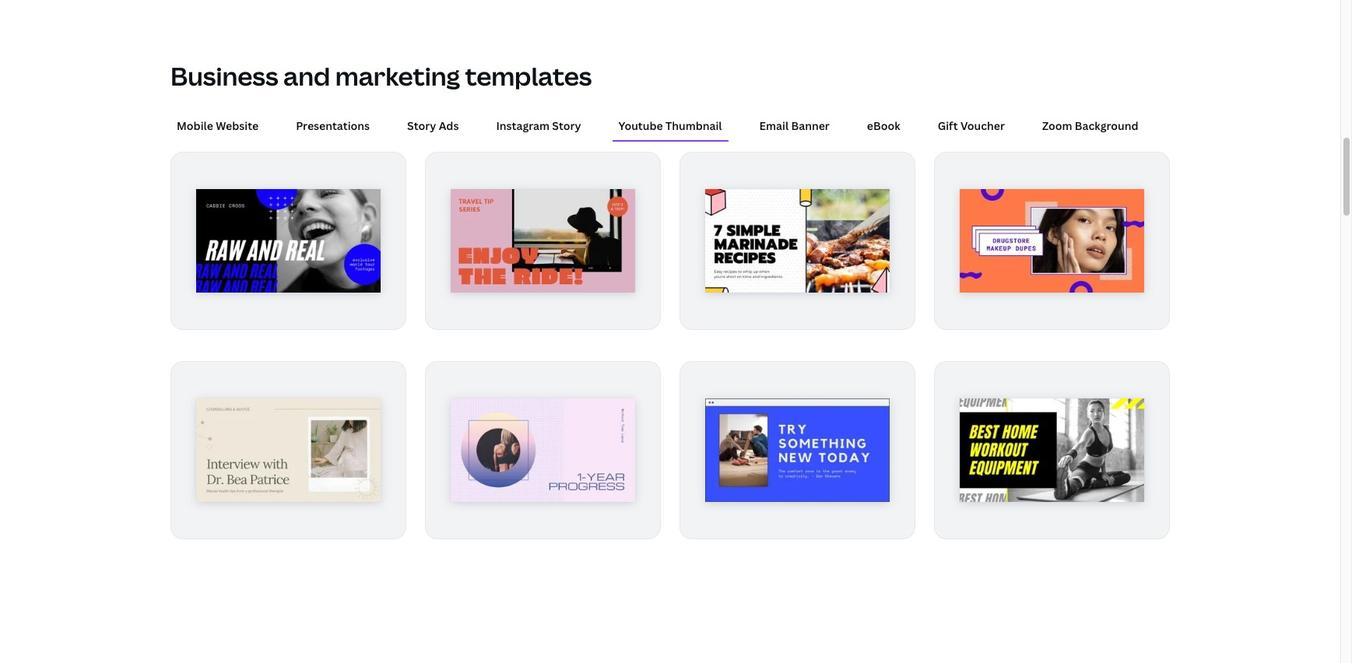 Task type: describe. For each thing, give the bounding box(es) containing it.
instagram story button
[[490, 112, 588, 140]]

thumbnail
[[666, 119, 722, 133]]

email banner button
[[754, 112, 836, 140]]

zoom background button
[[1037, 112, 1145, 140]]

blue and pink shapes neon noir fitness influencer youtube thumbnail set image
[[451, 398, 636, 502]]

gift voucher
[[938, 119, 1006, 133]]

story ads
[[407, 119, 459, 133]]

presentations
[[296, 119, 370, 133]]

gift
[[938, 119, 959, 133]]

zoom background
[[1043, 119, 1139, 133]]

youtube
[[619, 119, 663, 133]]

black and yellow home fitness collection youtube thumbnail image
[[960, 398, 1145, 502]]

voucher
[[961, 119, 1006, 133]]

templates
[[465, 59, 592, 93]]

1 story from the left
[[407, 119, 436, 133]]

youtube thumbnail button
[[613, 112, 729, 140]]

email banner
[[760, 119, 830, 133]]

instagram story
[[496, 119, 582, 133]]

blue photo digital brutalism diy influencer youtube thumbnail set image
[[706, 398, 890, 502]]

instagram
[[496, 119, 550, 133]]



Task type: locate. For each thing, give the bounding box(es) containing it.
mobile website
[[177, 119, 259, 133]]

ebook
[[868, 119, 901, 133]]

ebook button
[[861, 112, 907, 140]]

email
[[760, 119, 789, 133]]

ads
[[439, 119, 459, 133]]

and
[[284, 59, 330, 93]]

banner
[[792, 119, 830, 133]]

mobile
[[177, 119, 213, 133]]

1 horizontal spatial story
[[552, 119, 582, 133]]

background
[[1076, 119, 1139, 133]]

pink and orange photo travel influencer nostalgia youtube thumbnail set image
[[451, 189, 636, 293]]

story
[[407, 119, 436, 133], [552, 119, 582, 133]]

youtube thumbnail
[[619, 119, 722, 133]]

story ads button
[[401, 112, 465, 140]]

website
[[216, 119, 259, 133]]

grey and cream polaroid wellness and self-care collection youtube thumbnail image
[[196, 398, 381, 502]]

story left ads
[[407, 119, 436, 133]]

business
[[171, 59, 278, 93]]

zoom
[[1043, 119, 1073, 133]]

coral and purple modern memphis beauty influencer youtube thumbnail set image
[[960, 189, 1145, 293]]

business and marketing templates
[[171, 59, 592, 93]]

0 horizontal spatial story
[[407, 119, 436, 133]]

gift voucher button
[[932, 112, 1012, 140]]

story right instagram
[[552, 119, 582, 133]]

mobile website button
[[171, 112, 265, 140]]

2 story from the left
[[552, 119, 582, 133]]

black and white nostalgia food collection youtube thumbnail image
[[706, 189, 890, 293]]

presentations button
[[290, 112, 376, 140]]

blue and white edgy musician collection youtube thumbnail image
[[196, 189, 381, 293]]

marketing
[[336, 59, 460, 93]]



Task type: vqa. For each thing, say whether or not it's contained in the screenshot.
search field
no



